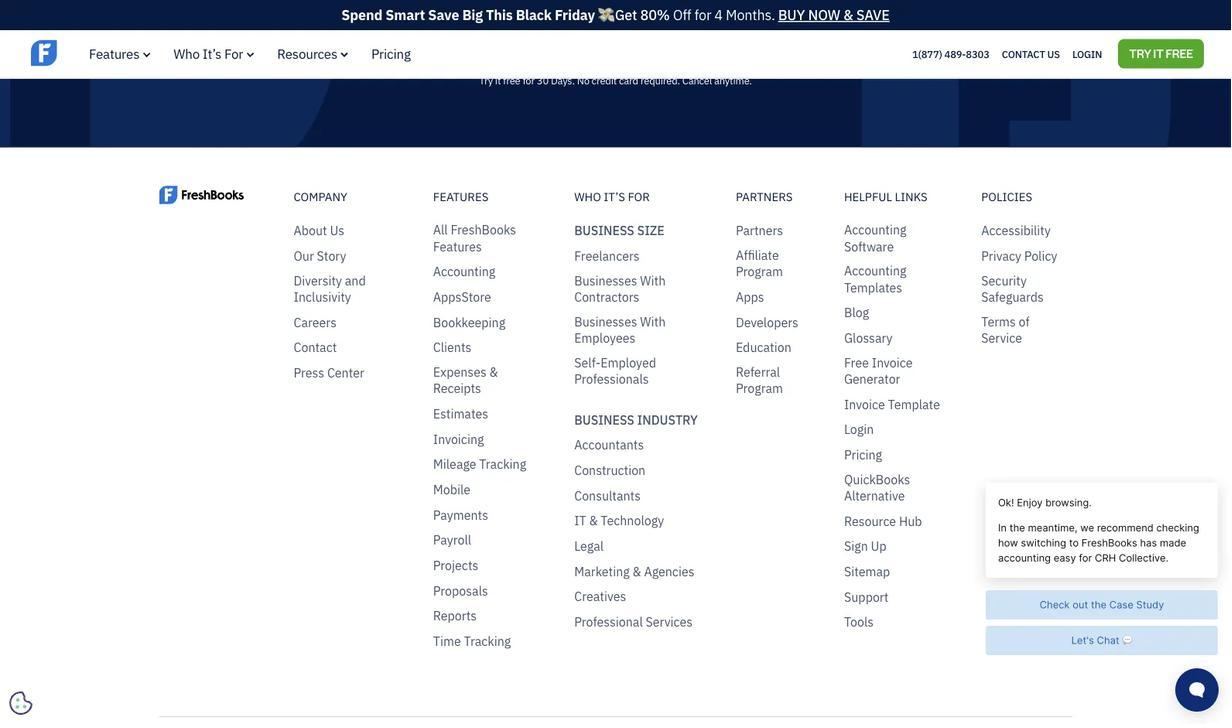 Task type: vqa. For each thing, say whether or not it's contained in the screenshot.
FreshBooks?
no



Task type: describe. For each thing, give the bounding box(es) containing it.
resources
[[277, 45, 338, 62]]

try it free link
[[485, 27, 747, 68]]

template
[[888, 396, 940, 412]]

freshbooks
[[451, 222, 516, 238]]

self-
[[575, 354, 601, 371]]

bookkeeping
[[433, 314, 506, 330]]

spend
[[342, 6, 383, 24]]

projects
[[433, 557, 479, 574]]

it & technology
[[575, 513, 664, 529]]

appsstore link
[[433, 289, 491, 305]]

it's for who it's for link to the right
[[604, 189, 625, 204]]

professional services
[[575, 614, 693, 630]]

of
[[1019, 313, 1030, 330]]

tracking for mileage tracking
[[479, 456, 526, 473]]

resource
[[844, 513, 896, 529]]

anytime.
[[714, 73, 752, 87]]

mobile
[[433, 482, 471, 498]]

accessibility link
[[982, 223, 1051, 239]]

sitemap link
[[844, 564, 890, 580]]

businesses for employees
[[575, 313, 637, 330]]

affiliate program
[[736, 247, 783, 280]]

1 horizontal spatial freshbooks logo image
[[159, 185, 244, 206]]

estimates
[[433, 406, 488, 422]]

support
[[844, 589, 889, 605]]

buy now & save link
[[778, 6, 890, 24]]

policy
[[1025, 248, 1058, 264]]

apps link
[[736, 289, 764, 305]]

business size link
[[575, 223, 665, 239]]

payroll
[[433, 532, 471, 548]]

& for expenses & receipts
[[490, 364, 498, 380]]

0 vertical spatial login
[[1073, 47, 1102, 61]]

creatives link
[[575, 589, 626, 605]]

developers
[[736, 314, 799, 330]]

diversity and inclusivity
[[294, 272, 366, 305]]

accounting link
[[433, 264, 496, 280]]

clients link
[[433, 339, 472, 356]]

our story
[[294, 248, 346, 264]]

get
[[615, 6, 637, 24]]

accountants link
[[575, 437, 644, 453]]

program for referral
[[736, 380, 783, 397]]

security safeguards link
[[982, 272, 1072, 305]]

links
[[895, 189, 928, 204]]

marketing
[[575, 563, 630, 580]]

contact for contact us
[[1002, 47, 1045, 61]]

quickbooks alternative
[[844, 471, 910, 504]]

1 horizontal spatial who it's for link
[[575, 189, 705, 205]]

business industry
[[575, 412, 698, 428]]

try it free
[[1129, 46, 1194, 61]]

it inside 'link'
[[575, 513, 586, 529]]

try it free
[[571, 37, 660, 57]]

industry
[[637, 412, 698, 428]]

employees
[[575, 330, 636, 346]]

legal
[[575, 538, 604, 554]]

size
[[637, 223, 665, 239]]

partners for 1st partners link from the bottom
[[736, 223, 783, 239]]

business industry link
[[575, 412, 698, 428]]

quickbooks alternative link
[[844, 471, 951, 504]]

helpful links
[[844, 189, 928, 204]]

payments link
[[433, 507, 488, 523]]

privacy policy link
[[982, 248, 1058, 264]]

payroll link
[[433, 532, 471, 549]]

save
[[857, 6, 890, 24]]

consultants
[[575, 488, 641, 504]]

technology
[[601, 513, 664, 529]]

credit
[[592, 73, 617, 87]]

business size
[[575, 223, 665, 239]]

0 vertical spatial for
[[695, 6, 712, 24]]

invoice template link
[[844, 396, 940, 413]]

self-employed professionals
[[575, 354, 656, 387]]

policies link
[[982, 189, 1072, 205]]

0 horizontal spatial login
[[844, 421, 874, 438]]

free invoice generator link
[[844, 354, 951, 387]]

contractors
[[575, 289, 640, 305]]

it for free
[[1154, 46, 1164, 61]]

appsstore
[[433, 289, 491, 305]]

terms of service link
[[982, 313, 1072, 346]]

terms of service
[[982, 313, 1030, 346]]

careers link
[[294, 314, 337, 331]]

glossary link
[[844, 330, 893, 346]]

inclusivity
[[294, 289, 351, 305]]

it for free
[[495, 73, 501, 87]]

safeguards
[[982, 289, 1044, 305]]

company
[[294, 189, 348, 204]]

templates
[[844, 279, 903, 296]]

expenses & receipts link
[[433, 364, 544, 397]]

program for affiliate
[[736, 264, 783, 280]]

press
[[294, 365, 324, 381]]

privacy policy
[[982, 248, 1058, 264]]

friday
[[555, 6, 595, 24]]

employed
[[601, 354, 656, 371]]

0 vertical spatial login link
[[1073, 44, 1102, 64]]

freelancers
[[575, 248, 640, 264]]

us for about us
[[330, 223, 345, 239]]

try it free for 30 days. no credit card required. cancel anytime.
[[479, 73, 752, 87]]

0 vertical spatial pricing
[[372, 45, 411, 62]]

press center link
[[294, 365, 364, 381]]



Task type: locate. For each thing, give the bounding box(es) containing it.
no
[[577, 73, 590, 87]]

businesses with contractors link
[[575, 272, 705, 305]]

2 businesses from the top
[[575, 313, 637, 330]]

features inside features link
[[433, 189, 489, 204]]

us right the 8303
[[1048, 47, 1060, 61]]

0 vertical spatial it
[[1154, 46, 1164, 61]]

1 vertical spatial invoice
[[844, 396, 885, 412]]

0 horizontal spatial freshbooks logo image
[[31, 38, 151, 68]]

0 horizontal spatial for
[[224, 45, 243, 62]]

hub
[[899, 513, 922, 529]]

consultants link
[[575, 488, 641, 504]]

1 horizontal spatial it
[[1154, 46, 1164, 61]]

businesses
[[575, 272, 637, 289], [575, 313, 637, 330]]

& inside expenses & receipts
[[490, 364, 498, 380]]

0 horizontal spatial free
[[844, 354, 869, 371]]

accounting up templates
[[844, 263, 907, 279]]

try for try it free for 30 days. no credit card required. cancel anytime.
[[479, 73, 493, 87]]

affiliate program link
[[736, 247, 813, 280]]

0 vertical spatial who
[[174, 45, 200, 62]]

it
[[605, 37, 619, 57], [575, 513, 586, 529]]

construction link
[[575, 462, 646, 479]]

1 vertical spatial partners
[[736, 223, 783, 239]]

pricing up quickbooks
[[844, 447, 882, 463]]

1 vertical spatial program
[[736, 380, 783, 397]]

businesses for contractors
[[575, 272, 637, 289]]

business up accountants
[[575, 412, 635, 428]]

accounting for software
[[844, 222, 907, 238]]

1 vertical spatial features
[[433, 189, 489, 204]]

businesses up employees
[[575, 313, 637, 330]]

invoice inside 'link'
[[844, 396, 885, 412]]

who it's for inside who it's for link
[[575, 189, 650, 204]]

agencies
[[644, 563, 695, 580]]

pricing down smart
[[372, 45, 411, 62]]

& for it & technology
[[589, 513, 598, 529]]

0 vertical spatial business
[[575, 223, 635, 239]]

1 vertical spatial pricing link
[[844, 447, 882, 463]]

contact down the careers link
[[294, 339, 337, 356]]

& right expenses
[[490, 364, 498, 380]]

about us
[[294, 223, 345, 239]]

all freshbooks features
[[433, 222, 516, 255]]

businesses with employees link
[[575, 313, 705, 346]]

it & technology link
[[575, 513, 664, 529]]

our
[[294, 248, 314, 264]]

it up legal
[[575, 513, 586, 529]]

1(877) 489-8303 link
[[913, 47, 990, 61]]

1 vertical spatial features link
[[433, 189, 544, 205]]

2 business from the top
[[575, 412, 635, 428]]

business for business size
[[575, 223, 635, 239]]

tools
[[844, 614, 874, 630]]

mobile link
[[433, 482, 471, 498]]

1 horizontal spatial who
[[575, 189, 601, 204]]

0 vertical spatial partners link
[[736, 189, 813, 205]]

for left 4 at the top
[[695, 6, 712, 24]]

1 vertical spatial business
[[575, 412, 635, 428]]

0 vertical spatial businesses
[[575, 272, 637, 289]]

free invoice generator
[[844, 354, 913, 387]]

0 vertical spatial who it's for
[[174, 45, 243, 62]]

0 horizontal spatial try
[[479, 73, 493, 87]]

smart
[[386, 6, 425, 24]]

accounting templates link
[[844, 263, 951, 296]]

with down size
[[640, 272, 666, 289]]

contact us link
[[1002, 44, 1060, 64]]

2 partners link from the top
[[736, 223, 783, 239]]

login down invoice template 'link'
[[844, 421, 874, 438]]

businesses inside businesses with contractors
[[575, 272, 637, 289]]

30
[[537, 73, 549, 87]]

1 horizontal spatial login link
[[1073, 44, 1102, 64]]

0 vertical spatial with
[[640, 272, 666, 289]]

1 vertical spatial login
[[844, 421, 874, 438]]

us up story
[[330, 223, 345, 239]]

press center
[[294, 365, 364, 381]]

try
[[1129, 46, 1152, 61], [479, 73, 493, 87]]

login right contact us link
[[1073, 47, 1102, 61]]

for left resources
[[224, 45, 243, 62]]

program down referral
[[736, 380, 783, 397]]

2 program from the top
[[736, 380, 783, 397]]

referral program link
[[736, 364, 813, 397]]

security
[[982, 272, 1027, 289]]

who for who it's for link to the right
[[575, 189, 601, 204]]

referral program
[[736, 364, 783, 397]]

partners
[[736, 189, 793, 204], [736, 223, 783, 239]]

features for 1(877) 489-8303 link features link
[[89, 45, 140, 62]]

with inside businesses with contractors
[[640, 272, 666, 289]]

card
[[619, 73, 638, 87]]

1 vertical spatial for
[[523, 73, 535, 87]]

invoice down the generator
[[844, 396, 885, 412]]

& right now
[[844, 6, 853, 24]]

try for try it free
[[1129, 46, 1152, 61]]

support link
[[844, 589, 889, 605]]

big
[[462, 6, 483, 24]]

1 horizontal spatial free
[[1166, 46, 1194, 61]]

time
[[433, 633, 461, 650]]

1 horizontal spatial features link
[[433, 189, 544, 205]]

helpful
[[844, 189, 892, 204]]

1 vertical spatial who it's for
[[575, 189, 650, 204]]

0 horizontal spatial pricing
[[372, 45, 411, 62]]

1 vertical spatial for
[[628, 189, 650, 204]]

cookie preferences image
[[9, 692, 33, 715]]

1 horizontal spatial it
[[605, 37, 619, 57]]

1 business from the top
[[575, 223, 635, 239]]

1 vertical spatial free
[[844, 354, 869, 371]]

1 vertical spatial login link
[[844, 421, 874, 438]]

it right try
[[605, 37, 619, 57]]

who it's for link
[[174, 45, 254, 62], [575, 189, 705, 205]]

tracking for time tracking
[[464, 633, 511, 650]]

1 horizontal spatial who it's for
[[575, 189, 650, 204]]

education
[[736, 339, 792, 356]]

0 vertical spatial tracking
[[479, 456, 526, 473]]

1 vertical spatial it's
[[604, 189, 625, 204]]

1 horizontal spatial contact
[[1002, 47, 1045, 61]]

0 horizontal spatial who
[[174, 45, 200, 62]]

1 vertical spatial freshbooks logo image
[[159, 185, 244, 206]]

cancel
[[683, 73, 712, 87]]

business for business industry
[[575, 412, 635, 428]]

1 vertical spatial who
[[575, 189, 601, 204]]

1 vertical spatial with
[[640, 313, 666, 330]]

days.
[[551, 73, 575, 87]]

for left the 30
[[523, 73, 535, 87]]

0 vertical spatial try
[[1129, 46, 1152, 61]]

careers
[[294, 314, 337, 330]]

mileage tracking
[[433, 456, 526, 473]]

for up size
[[628, 189, 650, 204]]

diversity and inclusivity link
[[294, 272, 402, 305]]

1(877)
[[913, 47, 943, 61]]

1 horizontal spatial login
[[1073, 47, 1102, 61]]

0 vertical spatial pricing link
[[372, 45, 411, 62]]

cookie consent banner dialog
[[12, 534, 244, 713]]

1 vertical spatial us
[[330, 223, 345, 239]]

0 horizontal spatial pricing link
[[372, 45, 411, 62]]

1 with from the top
[[640, 272, 666, 289]]

generator
[[844, 371, 901, 387]]

who for top who it's for link
[[174, 45, 200, 62]]

free inside free invoice generator
[[844, 354, 869, 371]]

contact us
[[1002, 47, 1060, 61]]

1 vertical spatial partners link
[[736, 223, 783, 239]]

who
[[174, 45, 200, 62], [575, 189, 601, 204]]

login link right contact us link
[[1073, 44, 1102, 64]]

buy
[[778, 6, 805, 24]]

login
[[1073, 47, 1102, 61], [844, 421, 874, 438]]

0 horizontal spatial it
[[575, 513, 586, 529]]

it's for top who it's for link
[[203, 45, 222, 62]]

it's
[[203, 45, 222, 62], [604, 189, 625, 204]]

1 partners from the top
[[736, 189, 793, 204]]

0 vertical spatial it
[[605, 37, 619, 57]]

free
[[1166, 46, 1194, 61], [844, 354, 869, 371]]

contact link
[[294, 339, 337, 356]]

1 horizontal spatial pricing link
[[844, 447, 882, 463]]

features for features link corresponding to who it's for link to the right
[[433, 189, 489, 204]]

glossary
[[844, 330, 893, 346]]

1 program from the top
[[736, 264, 783, 280]]

with for businesses with contractors
[[640, 272, 666, 289]]

with down businesses with contractors link
[[640, 313, 666, 330]]

0 vertical spatial free
[[1166, 46, 1194, 61]]

businesses inside businesses with employees
[[575, 313, 637, 330]]

1 horizontal spatial us
[[1048, 47, 1060, 61]]

policies
[[982, 189, 1033, 204]]

resources link
[[277, 45, 348, 62]]

0 vertical spatial program
[[736, 264, 783, 280]]

alternative
[[844, 488, 905, 504]]

professional
[[575, 614, 643, 630]]

accounting up software in the right top of the page
[[844, 222, 907, 238]]

1 vertical spatial try
[[479, 73, 493, 87]]

& inside 'link'
[[589, 513, 598, 529]]

all freshbooks features link
[[433, 222, 544, 255]]

expenses
[[433, 364, 487, 380]]

accounting templates
[[844, 263, 907, 296]]

for for who it's for link to the right
[[628, 189, 650, 204]]

1 vertical spatial it
[[575, 513, 586, 529]]

0 horizontal spatial us
[[330, 223, 345, 239]]

1 vertical spatial businesses
[[575, 313, 637, 330]]

invoice up the generator
[[872, 354, 913, 371]]

freshbooks logo image
[[31, 38, 151, 68], [159, 185, 244, 206]]

& for marketing & agencies
[[633, 563, 641, 580]]

1 vertical spatial contact
[[294, 339, 337, 356]]

payments
[[433, 507, 488, 523]]

service
[[982, 330, 1022, 346]]

0 horizontal spatial for
[[523, 73, 535, 87]]

accounting for templates
[[844, 263, 907, 279]]

time tracking
[[433, 633, 511, 650]]

projects link
[[433, 557, 479, 574]]

invoice template
[[844, 396, 940, 412]]

1 vertical spatial pricing
[[844, 447, 882, 463]]

tracking right mileage
[[479, 456, 526, 473]]

0 horizontal spatial login link
[[844, 421, 874, 438]]

for for top who it's for link
[[224, 45, 243, 62]]

1 horizontal spatial for
[[695, 6, 712, 24]]

bookkeeping link
[[433, 314, 506, 331]]

contact for contact
[[294, 339, 337, 356]]

& up legal
[[589, 513, 598, 529]]

features link for 1(877) 489-8303 link
[[89, 45, 150, 62]]

program down affiliate
[[736, 264, 783, 280]]

professionals
[[575, 371, 649, 387]]

pricing link up quickbooks
[[844, 447, 882, 463]]

creatives
[[575, 589, 626, 605]]

terms
[[982, 313, 1016, 330]]

2 vertical spatial features
[[433, 238, 482, 255]]

who it's for for who it's for link to the right
[[575, 189, 650, 204]]

contact right the 8303
[[1002, 47, 1045, 61]]

0 vertical spatial features link
[[89, 45, 150, 62]]

0 vertical spatial us
[[1048, 47, 1060, 61]]

1 vertical spatial tracking
[[464, 633, 511, 650]]

pricing link down smart
[[372, 45, 411, 62]]

for
[[695, 6, 712, 24], [523, 73, 535, 87]]

1 vertical spatial it
[[495, 73, 501, 87]]

1 horizontal spatial pricing
[[844, 447, 882, 463]]

self-employed professionals link
[[575, 354, 705, 387]]

login link down invoice template 'link'
[[844, 421, 874, 438]]

company link
[[294, 189, 402, 205]]

diversity
[[294, 272, 342, 289]]

1 partners link from the top
[[736, 189, 813, 205]]

1 vertical spatial who it's for link
[[575, 189, 705, 205]]

0 vertical spatial contact
[[1002, 47, 1045, 61]]

1(877) 489-8303
[[913, 47, 990, 61]]

businesses up 'contractors'
[[575, 272, 637, 289]]

1 horizontal spatial it's
[[604, 189, 625, 204]]

2 partners from the top
[[736, 223, 783, 239]]

accountants
[[575, 437, 644, 453]]

with inside businesses with employees
[[640, 313, 666, 330]]

professional services link
[[575, 614, 693, 630]]

it's inside who it's for link
[[604, 189, 625, 204]]

partners for 2nd partners link from the bottom
[[736, 189, 793, 204]]

0 vertical spatial features
[[89, 45, 140, 62]]

business up freelancers
[[575, 223, 635, 239]]

save
[[428, 6, 459, 24]]

tracking right time
[[464, 633, 511, 650]]

marketing & agencies
[[575, 563, 695, 580]]

0 vertical spatial it's
[[203, 45, 222, 62]]

resource hub
[[844, 513, 922, 529]]

1 horizontal spatial try
[[1129, 46, 1152, 61]]

0 horizontal spatial contact
[[294, 339, 337, 356]]

0 horizontal spatial who it's for link
[[174, 45, 254, 62]]

0 vertical spatial partners
[[736, 189, 793, 204]]

0 horizontal spatial it's
[[203, 45, 222, 62]]

1 horizontal spatial for
[[628, 189, 650, 204]]

& left agencies
[[633, 563, 641, 580]]

0 vertical spatial freshbooks logo image
[[31, 38, 151, 68]]

about
[[294, 223, 327, 239]]

0 vertical spatial for
[[224, 45, 243, 62]]

0 vertical spatial invoice
[[872, 354, 913, 371]]

2 with from the top
[[640, 313, 666, 330]]

us for contact us
[[1048, 47, 1060, 61]]

features link for who it's for link to the right
[[433, 189, 544, 205]]

features inside all freshbooks features
[[433, 238, 482, 255]]

invoicing
[[433, 431, 484, 447]]

1 businesses from the top
[[575, 272, 637, 289]]

0 vertical spatial who it's for link
[[174, 45, 254, 62]]

0 horizontal spatial who it's for
[[174, 45, 243, 62]]

try it free link
[[1119, 39, 1204, 69]]

education link
[[736, 339, 792, 356]]

accounting up appsstore
[[433, 264, 496, 280]]

privacy
[[982, 248, 1022, 264]]

0 horizontal spatial it
[[495, 73, 501, 87]]

invoice inside free invoice generator
[[872, 354, 913, 371]]

who it's for for top who it's for link
[[174, 45, 243, 62]]

referral
[[736, 364, 780, 380]]

0 horizontal spatial features link
[[89, 45, 150, 62]]

with for businesses with employees
[[640, 313, 666, 330]]

developers link
[[736, 314, 799, 331]]



